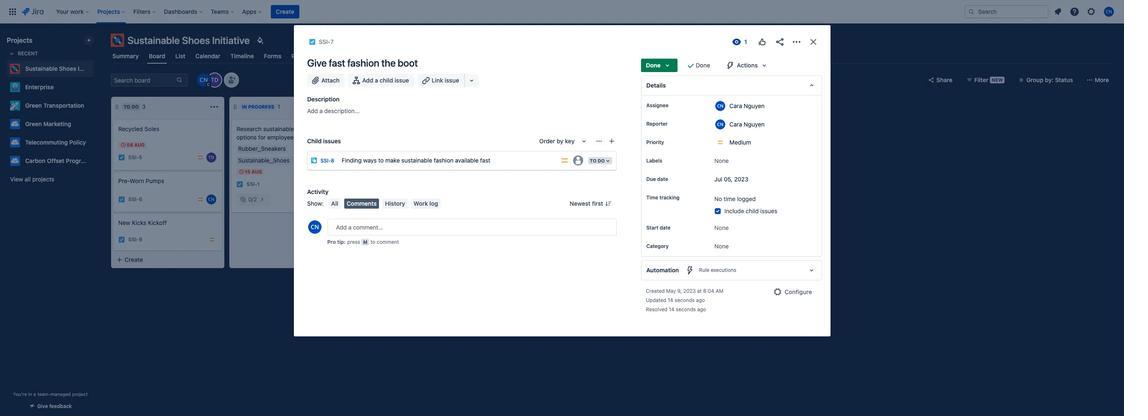 Task type: vqa. For each thing, say whether or not it's contained in the screenshot.
In Progress 1 the 1
yes



Task type: locate. For each thing, give the bounding box(es) containing it.
task image left ssi-9 link on the bottom left of the page
[[118, 237, 125, 243]]

ways
[[363, 157, 377, 164]]

a
[[375, 77, 378, 84], [320, 107, 323, 115], [33, 392, 36, 397]]

0 vertical spatial a
[[375, 77, 378, 84]]

do
[[132, 104, 139, 110], [598, 158, 605, 164]]

carbon offset program link
[[7, 153, 91, 170]]

1 horizontal spatial give
[[307, 57, 327, 69]]

0 down ways
[[367, 169, 370, 176]]

child down 'the'
[[380, 77, 393, 84]]

create
[[276, 8, 295, 15], [125, 256, 143, 263]]

ssi-7 link up 0 / 1
[[365, 154, 379, 161]]

assignee pin to top. only you can see pinned fields. image
[[671, 102, 677, 109]]

to inside dropdown button
[[590, 158, 597, 164]]

issue
[[395, 77, 409, 84], [445, 77, 459, 84]]

ssi- down 15 aug
[[247, 181, 257, 188]]

0 horizontal spatial issues
[[323, 138, 341, 145]]

15 aug
[[245, 169, 262, 175]]

0 horizontal spatial fast
[[329, 57, 345, 69]]

1 vertical spatial 2023
[[684, 288, 696, 295]]

tab list containing board
[[106, 49, 1120, 64]]

aug right 15
[[252, 169, 262, 175]]

cara nguyen image up medium image
[[206, 195, 217, 205]]

ssi- left copy link to issue icon
[[319, 38, 331, 45]]

in progress 1
[[242, 103, 280, 110]]

0 vertical spatial fashion
[[348, 57, 380, 69]]

0 vertical spatial sustainable
[[128, 34, 180, 46]]

2023 right the 05,
[[735, 176, 749, 183]]

none down include
[[715, 225, 729, 232]]

telecommuting policy
[[25, 139, 86, 146]]

2 cara from the top
[[730, 121, 743, 128]]

1 vertical spatial /
[[252, 196, 254, 203]]

14 down may
[[668, 298, 674, 304]]

1 vertical spatial nguyen
[[744, 121, 765, 128]]

1 horizontal spatial to
[[379, 157, 384, 164]]

0 vertical spatial 7
[[331, 38, 334, 45]]

fashion up add a child issue button
[[348, 57, 380, 69]]

1 vertical spatial a
[[320, 107, 323, 115]]

description...
[[325, 107, 360, 115]]

none up jul
[[715, 157, 729, 164]]

1 horizontal spatial create
[[276, 8, 295, 15]]

/ down ssi-1 link at the left top of page
[[252, 196, 254, 203]]

cara nguyen image left available on the top of the page
[[443, 153, 453, 163]]

task image left ssi-6 link at top
[[118, 196, 125, 203]]

sustainable right make
[[402, 157, 433, 164]]

medium image
[[197, 154, 204, 161], [434, 154, 441, 161], [197, 196, 204, 203]]

none up executions
[[715, 243, 729, 250]]

a down description
[[320, 107, 323, 115]]

1 done from the left
[[646, 62, 661, 69]]

0 vertical spatial 0
[[367, 169, 370, 176]]

ssi-7 link up issues
[[319, 37, 334, 47]]

cara up medium on the top right of page
[[730, 121, 743, 128]]

1 vertical spatial date
[[660, 225, 671, 231]]

give feedback
[[37, 404, 72, 410]]

nguyen down details element
[[744, 102, 765, 109]]

1 vertical spatial add
[[307, 107, 318, 115]]

create button
[[271, 5, 300, 18], [111, 253, 224, 268]]

order by key
[[540, 138, 575, 145]]

do left 3
[[132, 104, 139, 110]]

ssi-6 link
[[128, 196, 142, 203]]

1 task image from the top
[[118, 196, 125, 203]]

1 vertical spatial issues
[[761, 208, 778, 215]]

sustainable up board
[[128, 34, 180, 46]]

fashion
[[348, 57, 380, 69], [434, 157, 454, 164]]

ssi- up 0 / 1
[[365, 155, 376, 161]]

green marketing
[[25, 120, 71, 128]]

newest
[[570, 200, 591, 207]]

cara nguyen image
[[197, 73, 211, 87], [443, 153, 453, 163], [325, 180, 335, 190], [206, 195, 217, 205]]

done up details
[[646, 62, 661, 69]]

to right m on the left bottom of the page
[[371, 239, 376, 245]]

0 horizontal spatial child
[[380, 77, 393, 84]]

ssi- inside ssi-6 link
[[128, 197, 139, 203]]

details element
[[641, 76, 823, 96]]

1 horizontal spatial ssi-7
[[365, 155, 379, 161]]

issue right link
[[445, 77, 459, 84]]

newest first image
[[605, 201, 612, 207]]

labels pin to top. only you can see pinned fields. image
[[664, 158, 671, 164]]

1 horizontal spatial 2023
[[735, 176, 749, 183]]

ssi-7
[[319, 38, 334, 45], [365, 155, 379, 161]]

all button
[[329, 199, 341, 209]]

issue actions image
[[596, 138, 603, 145]]

seconds
[[675, 298, 695, 304], [676, 307, 696, 313]]

date for due date
[[658, 176, 669, 183]]

medium image for ssi-6
[[197, 196, 204, 203]]

aug right 08
[[134, 142, 145, 148]]

enterprise link
[[7, 79, 91, 96]]

1 horizontal spatial /
[[370, 169, 372, 176]]

9,
[[678, 288, 682, 295]]

1 nguyen from the top
[[744, 102, 765, 109]]

8
[[331, 158, 334, 164]]

finding
[[342, 157, 362, 164]]

1 green from the top
[[25, 102, 42, 109]]

1 vertical spatial 0
[[248, 196, 252, 203]]

sustainable shoes initiative up enterprise link
[[25, 65, 101, 72]]

to down issue actions icon
[[590, 158, 597, 164]]

feedback
[[49, 404, 72, 410]]

cara nguyen
[[730, 102, 765, 109], [730, 121, 765, 128]]

1 horizontal spatial fast
[[480, 157, 491, 164]]

start date
[[647, 225, 671, 231]]

issue type: sub-task image
[[311, 157, 317, 164]]

create banner
[[0, 0, 1125, 23]]

2 vertical spatial none
[[715, 243, 729, 250]]

view all projects
[[10, 176, 54, 183]]

add inside button
[[363, 77, 374, 84]]

vote options: no one has voted for this issue yet. image
[[758, 37, 768, 47]]

0 vertical spatial do
[[132, 104, 139, 110]]

issues right include
[[761, 208, 778, 215]]

cara nguyen down details element
[[730, 102, 765, 109]]

done inside dropdown button
[[646, 62, 661, 69]]

7 left make
[[376, 155, 379, 161]]

ssi-5 link
[[128, 154, 142, 161]]

calendar
[[196, 52, 221, 60]]

do for to do
[[598, 158, 605, 164]]

close image
[[809, 37, 819, 47]]

link web pages and more image
[[467, 76, 477, 86]]

options
[[237, 134, 257, 141]]

1 cara from the top
[[730, 102, 743, 109]]

0 vertical spatial cara nguyen
[[730, 102, 765, 109]]

1 horizontal spatial issue
[[445, 77, 459, 84]]

0 vertical spatial to
[[124, 104, 130, 110]]

1 horizontal spatial 1
[[278, 103, 280, 110]]

task image
[[309, 39, 316, 45], [118, 154, 125, 161], [355, 154, 362, 161], [237, 181, 243, 188]]

1 vertical spatial sustainable
[[402, 157, 433, 164]]

0 vertical spatial 2023
[[735, 176, 749, 183]]

policy
[[69, 139, 86, 146]]

give inside button
[[37, 404, 48, 410]]

add a description...
[[307, 107, 360, 115]]

2 issue from the left
[[445, 77, 459, 84]]

1 horizontal spatial 7
[[376, 155, 379, 161]]

pumps
[[146, 177, 164, 185]]

ssi- down 08 aug
[[128, 155, 139, 161]]

/ down ways
[[370, 169, 372, 176]]

sustainable up enterprise
[[25, 65, 58, 72]]

0 vertical spatial task image
[[118, 196, 125, 203]]

2 vertical spatial a
[[33, 392, 36, 397]]

a down give fast fashion the boot
[[375, 77, 378, 84]]

2 horizontal spatial a
[[375, 77, 378, 84]]

0 vertical spatial tariq douglas image
[[208, 73, 222, 87]]

child down logged
[[746, 208, 759, 215]]

1 down ways
[[372, 169, 375, 176]]

0 horizontal spatial fashion
[[348, 57, 380, 69]]

nguyen up medium on the top right of page
[[744, 121, 765, 128]]

cara down details element
[[730, 102, 743, 109]]

1 horizontal spatial sustainable
[[128, 34, 180, 46]]

tariq douglas image
[[208, 73, 222, 87], [206, 153, 217, 163]]

shoes up enterprise link
[[59, 65, 76, 72]]

aug
[[134, 142, 145, 148], [252, 169, 262, 175]]

date right due on the right of the page
[[658, 176, 669, 183]]

automation
[[647, 267, 679, 274]]

0 vertical spatial 1
[[278, 103, 280, 110]]

collapse recent projects image
[[7, 49, 17, 59]]

green up telecommuting
[[25, 120, 42, 128]]

ssi- down worn
[[128, 197, 139, 203]]

1 down 15 aug
[[257, 181, 260, 188]]

1 horizontal spatial done
[[696, 62, 711, 69]]

give up attach button
[[307, 57, 327, 69]]

0 horizontal spatial /
[[252, 196, 254, 203]]

ssi- down kicks
[[128, 237, 139, 243]]

activity
[[307, 188, 329, 196]]

1
[[278, 103, 280, 110], [372, 169, 375, 176], [257, 181, 260, 188]]

ssi- right issue type: sub-task "image"
[[321, 158, 331, 164]]

14
[[668, 298, 674, 304], [669, 307, 675, 313]]

make
[[386, 157, 400, 164]]

Add a comment… field
[[327, 219, 617, 236]]

a inside button
[[375, 77, 378, 84]]

sustainable inside the "give fast fashion the boot" dialog
[[402, 157, 433, 164]]

0 vertical spatial create
[[276, 8, 295, 15]]

sustainable inside research sustainable shoe options for employees
[[263, 125, 294, 133]]

rule executions
[[700, 267, 737, 274]]

0 left 2 at the left top
[[248, 196, 252, 203]]

1 vertical spatial shoes
[[59, 65, 76, 72]]

give inside dialog
[[307, 57, 327, 69]]

done
[[646, 62, 661, 69], [696, 62, 711, 69]]

ssi-6
[[128, 197, 142, 203]]

1 horizontal spatial a
[[320, 107, 323, 115]]

all
[[331, 200, 338, 207]]

0 horizontal spatial aug
[[134, 142, 145, 148]]

created
[[646, 288, 665, 295]]

to inside finding ways to make sustainable fashion available fast link
[[379, 157, 384, 164]]

1 horizontal spatial ssi-7 link
[[365, 154, 379, 161]]

1 vertical spatial create
[[125, 256, 143, 263]]

cara nguyen up medium on the top right of page
[[730, 121, 765, 128]]

0 horizontal spatial to
[[371, 239, 376, 245]]

ssi- inside ssi-1 link
[[247, 181, 257, 188]]

1 vertical spatial task image
[[118, 237, 125, 243]]

add people image
[[227, 75, 237, 85]]

to left 3
[[124, 104, 130, 110]]

time tracking pin to top. only you can see pinned fields. image
[[682, 195, 688, 201]]

cara nguyen image down calendar 'link'
[[197, 73, 211, 87]]

cara for assignee
[[730, 102, 743, 109]]

summary
[[112, 52, 139, 60]]

nguyen for assignee
[[744, 102, 765, 109]]

a right in
[[33, 392, 36, 397]]

0 horizontal spatial 2023
[[684, 288, 696, 295]]

2 none from the top
[[715, 225, 729, 232]]

add down description
[[307, 107, 318, 115]]

0 vertical spatial aug
[[134, 142, 145, 148]]

fashion left available on the top of the page
[[434, 157, 454, 164]]

2 cara nguyen from the top
[[730, 121, 765, 128]]

pre-
[[118, 177, 130, 185]]

fast up attach
[[329, 57, 345, 69]]

2 horizontal spatial 1
[[372, 169, 375, 176]]

add down give fast fashion the boot
[[363, 77, 374, 84]]

1 horizontal spatial do
[[598, 158, 605, 164]]

task image down 15 august 2023 icon
[[237, 181, 243, 188]]

1 vertical spatial cara
[[730, 121, 743, 128]]

14 right resolved on the bottom of the page
[[669, 307, 675, 313]]

task image down 08 august 2023 image
[[118, 154, 125, 161]]

done image
[[424, 154, 430, 161], [424, 154, 430, 161]]

menu bar
[[327, 199, 443, 209]]

1 horizontal spatial 0
[[367, 169, 370, 176]]

1 vertical spatial 14
[[669, 307, 675, 313]]

give
[[307, 57, 327, 69], [37, 404, 48, 410]]

do down issue actions icon
[[598, 158, 605, 164]]

menu bar containing all
[[327, 199, 443, 209]]

work log
[[414, 200, 438, 207]]

fast right available on the top of the page
[[480, 157, 491, 164]]

0 vertical spatial cara
[[730, 102, 743, 109]]

project
[[72, 392, 88, 397]]

green for green marketing
[[25, 120, 42, 128]]

ssi-9 link
[[128, 236, 142, 244]]

1 vertical spatial give
[[37, 404, 48, 410]]

0 horizontal spatial give
[[37, 404, 48, 410]]

0 horizontal spatial issue
[[395, 77, 409, 84]]

2023 right 9,
[[684, 288, 696, 295]]

0 vertical spatial child
[[380, 77, 393, 84]]

0
[[367, 169, 370, 176], [248, 196, 252, 203]]

research
[[237, 125, 262, 133]]

1 none from the top
[[715, 157, 729, 164]]

task image for pre-worn pumps
[[118, 196, 125, 203]]

to inside to do 3
[[124, 104, 130, 110]]

none for start date
[[715, 225, 729, 232]]

task image up pages link
[[309, 39, 316, 45]]

sustainable shoes initiative up list
[[128, 34, 250, 46]]

0 vertical spatial green
[[25, 102, 42, 109]]

a for description...
[[320, 107, 323, 115]]

08 august 2023 image
[[120, 142, 127, 149]]

include
[[725, 208, 745, 215]]

you're
[[13, 392, 27, 397]]

1 vertical spatial 1
[[372, 169, 375, 176]]

menu bar inside the "give fast fashion the boot" dialog
[[327, 199, 443, 209]]

ssi-1 link
[[247, 181, 260, 188]]

share image
[[775, 37, 785, 47]]

1 horizontal spatial create button
[[271, 5, 300, 18]]

tab list
[[106, 49, 1120, 64]]

give fast fashion the boot dialog
[[294, 25, 831, 337]]

/ for 1
[[370, 169, 372, 176]]

0 vertical spatial ssi-7
[[319, 38, 334, 45]]

date for start date
[[660, 225, 671, 231]]

1 horizontal spatial sustainable
[[402, 157, 433, 164]]

task image
[[118, 196, 125, 203], [118, 237, 125, 243]]

to
[[124, 104, 130, 110], [590, 158, 597, 164]]

1 cara nguyen from the top
[[730, 102, 765, 109]]

2 nguyen from the top
[[744, 121, 765, 128]]

do inside to do 3
[[132, 104, 139, 110]]

do inside dropdown button
[[598, 158, 605, 164]]

0 vertical spatial ago
[[697, 298, 705, 304]]

0 horizontal spatial done
[[646, 62, 661, 69]]

add
[[363, 77, 374, 84], [307, 107, 318, 115]]

time
[[647, 195, 659, 201]]

start
[[647, 225, 659, 231]]

done up details element
[[696, 62, 711, 69]]

0 horizontal spatial initiative
[[78, 65, 101, 72]]

ssi-9
[[128, 237, 142, 243]]

board
[[149, 52, 165, 60]]

1 horizontal spatial add
[[363, 77, 374, 84]]

sustainable
[[263, 125, 294, 133], [402, 157, 433, 164]]

shoes up calendar on the top
[[182, 34, 210, 46]]

to for to do 3
[[124, 104, 130, 110]]

finding ways to make sustainable fashion available fast
[[342, 157, 491, 164]]

jira image
[[22, 7, 44, 17], [22, 7, 44, 17]]

none for labels
[[715, 157, 729, 164]]

date right 'start'
[[660, 225, 671, 231]]

issues right child
[[323, 138, 341, 145]]

issue down boot
[[395, 77, 409, 84]]

1 horizontal spatial child
[[746, 208, 759, 215]]

1 vertical spatial do
[[598, 158, 605, 164]]

2 task image from the top
[[118, 237, 125, 243]]

kickoff
[[148, 219, 167, 227]]

ssi-7 up 0 / 1
[[365, 155, 379, 161]]

0 vertical spatial /
[[370, 169, 372, 176]]

0 horizontal spatial 1
[[257, 181, 260, 188]]

pre-worn pumps
[[118, 177, 164, 185]]

history button
[[383, 199, 408, 209]]

1 right progress
[[278, 103, 280, 110]]

1 horizontal spatial shoes
[[182, 34, 210, 46]]

0 horizontal spatial create button
[[111, 253, 224, 268]]

finding ways to make sustainable fashion available fast link
[[339, 152, 558, 169]]

nguyen
[[744, 102, 765, 109], [744, 121, 765, 128]]

0 vertical spatial sustainable shoes initiative
[[128, 34, 250, 46]]

green down enterprise
[[25, 102, 42, 109]]

0 vertical spatial date
[[658, 176, 669, 183]]

0 vertical spatial ssi-7 link
[[319, 37, 334, 47]]

sustainable up employees
[[263, 125, 294, 133]]

1 horizontal spatial fashion
[[434, 157, 454, 164]]

ssi-7 up issues
[[319, 38, 334, 45]]

0 vertical spatial give
[[307, 57, 327, 69]]

initiative
[[212, 34, 250, 46], [78, 65, 101, 72]]

ssi-7 link
[[319, 37, 334, 47], [365, 154, 379, 161]]

7 up issues
[[331, 38, 334, 45]]

1 horizontal spatial to
[[590, 158, 597, 164]]

6
[[139, 197, 142, 203]]

1 vertical spatial none
[[715, 225, 729, 232]]

create inside primary element
[[276, 8, 295, 15]]

give down the team-
[[37, 404, 48, 410]]

boot
[[398, 57, 418, 69]]

to do 3
[[124, 103, 146, 110]]

to right ways
[[379, 157, 384, 164]]

0 vertical spatial shoes
[[182, 34, 210, 46]]

date
[[658, 176, 669, 183], [660, 225, 671, 231]]

category
[[647, 244, 669, 250]]

1 issue from the left
[[395, 77, 409, 84]]

issue inside link issue button
[[445, 77, 459, 84]]

task image left ways
[[355, 154, 362, 161]]

2 green from the top
[[25, 120, 42, 128]]

add for add a description...
[[307, 107, 318, 115]]



Task type: describe. For each thing, give the bounding box(es) containing it.
aug for 08 aug
[[134, 142, 145, 148]]

1 for in progress 1
[[278, 103, 280, 110]]

cara for reporter
[[730, 121, 743, 128]]

history
[[385, 200, 405, 207]]

add a child issue
[[363, 77, 409, 84]]

calendar link
[[194, 49, 222, 64]]

task image for ssi-1
[[237, 181, 243, 188]]

assignee
[[647, 102, 669, 109]]

0 vertical spatial fast
[[329, 57, 345, 69]]

medium image for ssi-5
[[197, 154, 204, 161]]

1 vertical spatial sustainable shoes initiative
[[25, 65, 101, 72]]

issue inside add a child issue button
[[395, 77, 409, 84]]

1 vertical spatial ssi-7
[[365, 155, 379, 161]]

time
[[724, 196, 736, 203]]

timeline link
[[229, 49, 256, 64]]

issues
[[319, 52, 336, 60]]

Search field
[[965, 5, 1049, 18]]

08 aug
[[127, 142, 145, 148]]

reports
[[346, 52, 368, 60]]

green marketing link
[[7, 116, 91, 133]]

green transportation link
[[7, 97, 91, 114]]

search image
[[969, 8, 976, 15]]

1 vertical spatial child
[[746, 208, 759, 215]]

priority: medium image
[[561, 157, 569, 165]]

key
[[565, 138, 575, 145]]

1 vertical spatial to
[[371, 239, 376, 245]]

2 done from the left
[[696, 62, 711, 69]]

order
[[540, 138, 556, 145]]

child
[[307, 138, 322, 145]]

sustainable shoes initiative link
[[7, 60, 101, 77]]

recycled soles
[[118, 125, 159, 133]]

0 vertical spatial 14
[[668, 298, 674, 304]]

child inside button
[[380, 77, 393, 84]]

2
[[254, 196, 257, 203]]

press
[[347, 239, 360, 245]]

link issue button
[[418, 74, 465, 87]]

cara nguyen for assignee
[[730, 102, 765, 109]]

timeline
[[231, 52, 254, 60]]

actions
[[737, 62, 758, 69]]

5
[[139, 155, 142, 161]]

executions
[[711, 267, 737, 274]]

0 horizontal spatial shoes
[[59, 65, 76, 72]]

employees
[[268, 134, 297, 141]]

for
[[258, 134, 266, 141]]

task image for new kicks kickoff
[[118, 237, 125, 243]]

1 vertical spatial seconds
[[676, 307, 696, 313]]

1 vertical spatial ago
[[698, 307, 707, 313]]

you're in a team-managed project
[[13, 392, 88, 397]]

08 august 2023 image
[[120, 142, 127, 149]]

ssi-7 inside the "give fast fashion the boot" dialog
[[319, 38, 334, 45]]

give for give feedback
[[37, 404, 48, 410]]

offset
[[47, 157, 64, 164]]

a for child
[[375, 77, 378, 84]]

8:04
[[704, 288, 715, 295]]

task image for ssi-7
[[355, 154, 362, 161]]

pro tip: press m to comment
[[327, 239, 399, 245]]

pages link
[[290, 49, 310, 64]]

show:
[[307, 200, 324, 207]]

transportation
[[43, 102, 84, 109]]

give fast fashion the boot
[[307, 57, 418, 69]]

1 vertical spatial ssi-7 link
[[365, 154, 379, 161]]

automation element
[[641, 261, 823, 281]]

green for green transportation
[[25, 102, 42, 109]]

work log button
[[411, 199, 441, 209]]

cara nguyen for reporter
[[730, 121, 765, 128]]

/ for 2
[[252, 196, 254, 203]]

aug for 15 aug
[[252, 169, 262, 175]]

comments button
[[344, 199, 379, 209]]

1 horizontal spatial issues
[[761, 208, 778, 215]]

0 / 2
[[248, 196, 257, 203]]

1 vertical spatial 7
[[376, 155, 379, 161]]

ssi-1
[[247, 181, 260, 188]]

ssi- inside ssi-5 link
[[128, 155, 139, 161]]

add a child issue button
[[348, 74, 414, 87]]

forms link
[[262, 49, 283, 64]]

done image
[[686, 60, 696, 70]]

primary element
[[5, 0, 965, 23]]

08
[[127, 142, 133, 148]]

priority
[[647, 139, 665, 146]]

task image for ssi-5
[[118, 154, 125, 161]]

labels
[[647, 158, 663, 164]]

give feedback button
[[24, 400, 77, 414]]

Search board text field
[[112, 74, 175, 86]]

ssi- inside ssi-9 link
[[128, 237, 139, 243]]

15 august 2023 image
[[238, 169, 245, 175]]

nguyen for reporter
[[744, 121, 765, 128]]

add for add a child issue
[[363, 77, 374, 84]]

create button inside primary element
[[271, 5, 300, 18]]

the
[[382, 57, 396, 69]]

0 for 0 / 1
[[367, 169, 370, 176]]

copy link to issue image
[[332, 38, 339, 45]]

configure link
[[768, 286, 818, 299]]

medium image
[[209, 237, 216, 243]]

1 vertical spatial tariq douglas image
[[206, 153, 217, 163]]

updated
[[646, 298, 667, 304]]

ssi-8
[[321, 158, 334, 164]]

1 vertical spatial initiative
[[78, 65, 101, 72]]

in
[[242, 104, 247, 110]]

link
[[432, 77, 443, 84]]

carbon
[[25, 157, 45, 164]]

forms
[[264, 52, 282, 60]]

create child image
[[609, 138, 615, 145]]

in
[[28, 392, 32, 397]]

highest image
[[316, 181, 322, 188]]

to for to do
[[590, 158, 597, 164]]

rule
[[700, 267, 710, 274]]

marketing
[[43, 120, 71, 128]]

recent
[[18, 50, 38, 57]]

order by key button
[[535, 135, 594, 148]]

may
[[667, 288, 676, 295]]

1 vertical spatial fast
[[480, 157, 491, 164]]

logged
[[738, 196, 756, 203]]

actions button
[[721, 59, 775, 72]]

medium
[[730, 139, 752, 146]]

managed
[[51, 392, 71, 397]]

0 for 0 / 2
[[248, 196, 252, 203]]

2023 inside created may 9, 2023 at 8:04 am updated 14 seconds ago resolved 14 seconds ago
[[684, 288, 696, 295]]

no
[[715, 196, 723, 203]]

shoe
[[296, 125, 309, 133]]

created may 9, 2023 at 8:04 am updated 14 seconds ago resolved 14 seconds ago
[[646, 288, 724, 313]]

3
[[142, 103, 146, 110]]

recycled
[[118, 125, 143, 133]]

pro
[[327, 239, 336, 245]]

enterprise
[[25, 83, 54, 91]]

3 none from the top
[[715, 243, 729, 250]]

15 august 2023 image
[[238, 169, 245, 175]]

by
[[557, 138, 564, 145]]

attach button
[[307, 74, 345, 87]]

1 vertical spatial create button
[[111, 253, 224, 268]]

reporter pin to top. only you can see pinned fields. image
[[670, 121, 677, 128]]

do for to do 3
[[132, 104, 139, 110]]

resolved
[[646, 307, 668, 313]]

1 for 0 / 1
[[372, 169, 375, 176]]

soles
[[145, 125, 159, 133]]

0 vertical spatial seconds
[[675, 298, 695, 304]]

include child issues
[[725, 208, 778, 215]]

reports link
[[345, 49, 370, 64]]

7 inside the "give fast fashion the boot" dialog
[[331, 38, 334, 45]]

cara nguyen image right "highest" icon
[[325, 180, 335, 190]]

profile image of cara nguyen image
[[308, 221, 322, 234]]

1 horizontal spatial initiative
[[212, 34, 250, 46]]

green transportation
[[25, 102, 84, 109]]

0 horizontal spatial sustainable
[[25, 65, 58, 72]]

telecommuting
[[25, 139, 68, 146]]

child issues
[[307, 138, 341, 145]]

actions image
[[792, 37, 802, 47]]

give for give fast fashion the boot
[[307, 57, 327, 69]]

research sustainable shoe options for employees
[[237, 125, 309, 141]]

no time logged
[[715, 196, 756, 203]]

telecommuting policy link
[[7, 134, 91, 151]]

issues link
[[317, 49, 338, 64]]

list link
[[174, 49, 187, 64]]

description
[[307, 96, 340, 103]]

program
[[66, 157, 90, 164]]

view all projects link
[[7, 172, 94, 187]]

log
[[430, 200, 438, 207]]

attach
[[322, 77, 340, 84]]

2 vertical spatial 1
[[257, 181, 260, 188]]

due
[[647, 176, 656, 183]]



